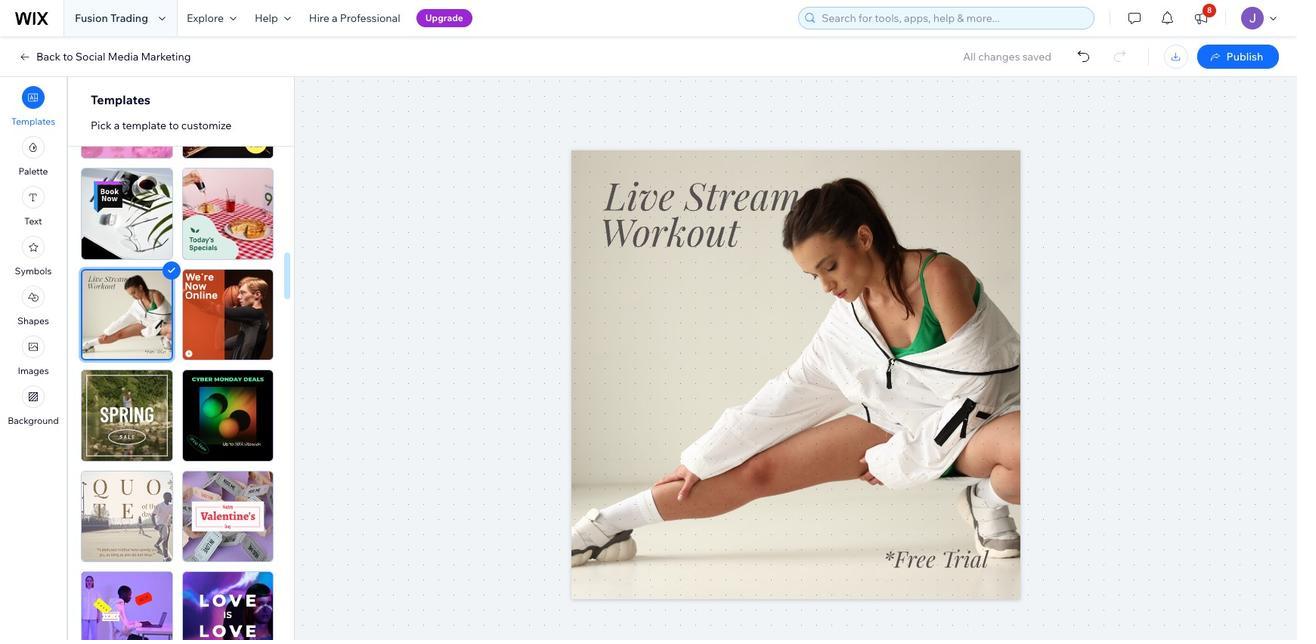 Task type: describe. For each thing, give the bounding box(es) containing it.
1 vertical spatial to
[[169, 119, 179, 132]]

all changes saved
[[964, 50, 1052, 64]]

back to social media marketing button
[[18, 50, 191, 64]]

publish button
[[1198, 45, 1280, 69]]

fusion trading
[[75, 11, 148, 25]]

saved
[[1023, 50, 1052, 64]]

symbols button
[[15, 236, 52, 277]]

8 button
[[1185, 0, 1218, 36]]

professional
[[340, 11, 401, 25]]

hire a professional
[[309, 11, 401, 25]]

pick
[[91, 119, 112, 132]]

Search for tools, apps, help & more... field
[[817, 8, 1090, 29]]

pick a template to customize
[[91, 119, 232, 132]]

text button
[[22, 186, 45, 227]]

fusion
[[75, 11, 108, 25]]

help button
[[246, 0, 300, 36]]

images button
[[18, 336, 49, 377]]

shapes button
[[17, 286, 49, 327]]



Task type: vqa. For each thing, say whether or not it's contained in the screenshot.
template
yes



Task type: locate. For each thing, give the bounding box(es) containing it.
back
[[36, 50, 61, 64]]

1 vertical spatial templates
[[11, 116, 55, 127]]

templates
[[91, 92, 151, 107], [11, 116, 55, 127]]

images
[[18, 365, 49, 377]]

to
[[63, 50, 73, 64], [169, 119, 179, 132]]

menu containing templates
[[0, 82, 67, 431]]

background
[[8, 415, 59, 427]]

0 vertical spatial a
[[332, 11, 338, 25]]

customize
[[181, 119, 232, 132]]

background button
[[8, 386, 59, 427]]

1 horizontal spatial to
[[169, 119, 179, 132]]

upgrade
[[425, 12, 463, 23]]

palette
[[19, 166, 48, 177]]

templates button
[[11, 86, 55, 127]]

0 vertical spatial templates
[[91, 92, 151, 107]]

templates up palette button
[[11, 116, 55, 127]]

palette button
[[19, 136, 48, 177]]

publish
[[1227, 50, 1264, 64]]

a right hire
[[332, 11, 338, 25]]

help
[[255, 11, 278, 25]]

1 vertical spatial a
[[114, 119, 120, 132]]

0 horizontal spatial templates
[[11, 116, 55, 127]]

all
[[964, 50, 976, 64]]

social
[[76, 50, 106, 64]]

hire
[[309, 11, 330, 25]]

menu
[[0, 82, 67, 431]]

trading
[[110, 11, 148, 25]]

templates up pick
[[91, 92, 151, 107]]

to right the back
[[63, 50, 73, 64]]

0 vertical spatial to
[[63, 50, 73, 64]]

symbols
[[15, 265, 52, 277]]

1 horizontal spatial a
[[332, 11, 338, 25]]

changes
[[979, 50, 1021, 64]]

back to social media marketing
[[36, 50, 191, 64]]

a for professional
[[332, 11, 338, 25]]

0 horizontal spatial a
[[114, 119, 120, 132]]

0 horizontal spatial to
[[63, 50, 73, 64]]

template
[[122, 119, 166, 132]]

to right template
[[169, 119, 179, 132]]

marketing
[[141, 50, 191, 64]]

a right pick
[[114, 119, 120, 132]]

upgrade button
[[416, 9, 473, 27]]

explore
[[187, 11, 224, 25]]

media
[[108, 50, 139, 64]]

shapes
[[17, 315, 49, 327]]

a for template
[[114, 119, 120, 132]]

hire a professional link
[[300, 0, 410, 36]]

8
[[1208, 5, 1212, 15]]

1 horizontal spatial templates
[[91, 92, 151, 107]]

a
[[332, 11, 338, 25], [114, 119, 120, 132]]

text
[[24, 216, 42, 227]]



